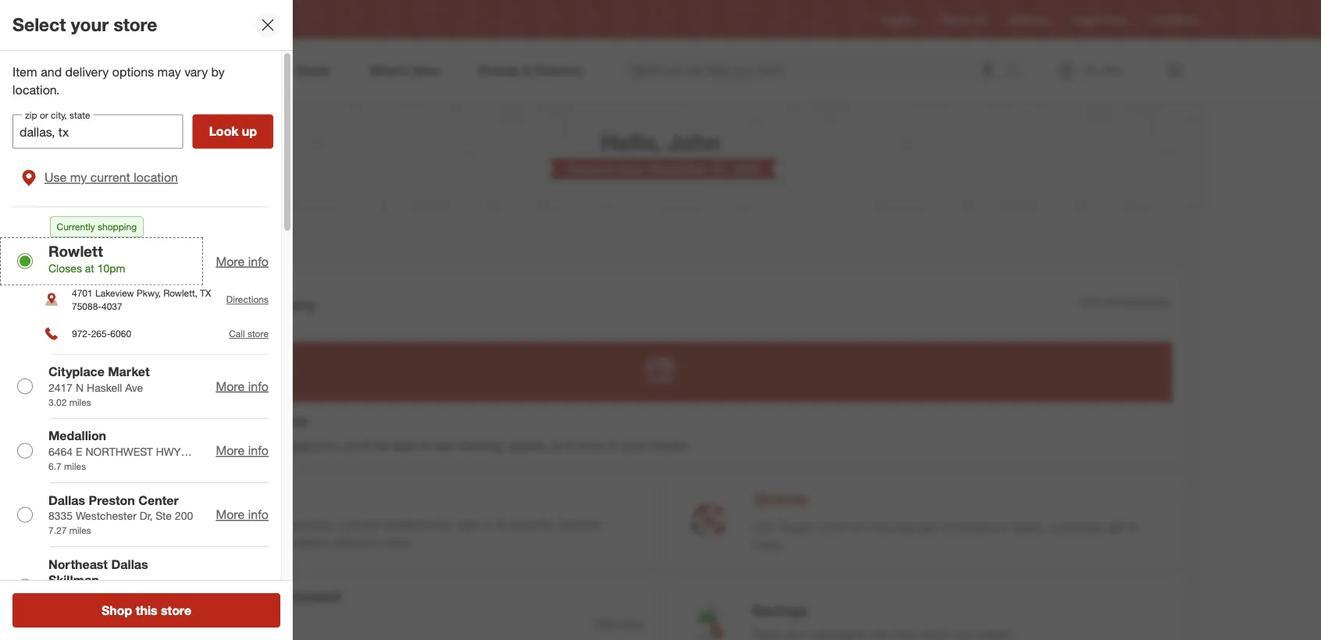 Task type: describe. For each thing, give the bounding box(es) containing it.
delivery
[[65, 64, 109, 80]]

manage online orders
[[155, 412, 308, 430]]

more. inside settings manage addresses, contact preferences, sign in & security, teacher, student, or military status & more.
[[382, 535, 414, 550]]

target inside join target circle for free and get hundreds of deals, a birthday gift & more.
[[779, 519, 813, 535]]

history
[[267, 295, 315, 313]]

view more link
[[592, 615, 644, 631]]

2417
[[48, 381, 73, 394]]

target circle link
[[1073, 13, 1125, 26]]

northwest
[[85, 445, 153, 459]]

more for medallion
[[216, 443, 245, 458]]

none text field inside select your store dialog
[[12, 115, 183, 149]]

shop this store button
[[12, 594, 280, 628]]

view all purchases
[[1079, 294, 1170, 308]]

0 vertical spatial more
[[576, 438, 605, 453]]

look
[[209, 124, 239, 139]]

tracking,
[[458, 438, 505, 453]]

modern barrel accent chair - wovenbyrd image
[[226, 611, 272, 640]]

info for rowlett
[[248, 254, 269, 269]]

0 horizontal spatial &
[[371, 535, 379, 550]]

1 horizontal spatial in
[[609, 438, 618, 453]]

rowlett,
[[163, 287, 197, 299]]

dallas inside dallas preston center 8335 westchester dr, ste 200 7.27 miles
[[48, 493, 85, 508]]

find stores link
[[1150, 13, 1198, 26]]

purchase
[[196, 295, 262, 313]]

select your store dialog
[[0, 0, 293, 640]]

current
[[90, 170, 130, 185]]

northeast
[[48, 557, 108, 572]]

hwy
[[156, 445, 181, 459]]

select
[[12, 14, 66, 36]]

972-
[[72, 328, 91, 340]]

preston
[[89, 493, 135, 508]]

purchases
[[1119, 294, 1170, 308]]

call store
[[229, 328, 269, 340]]

hello, john account since november 20, 2023
[[567, 128, 760, 176]]

my
[[70, 170, 87, 185]]

10pm
[[97, 261, 125, 275]]

this
[[136, 603, 157, 618]]

view for view more
[[592, 616, 615, 630]]

recently viewed
[[226, 587, 341, 605]]

What can we help you find? suggestions appear below search field
[[621, 53, 1010, 87]]

medallion 6464 e northwest hwy ste 212
[[48, 429, 181, 474]]

status
[[333, 535, 367, 550]]

student,
[[226, 535, 271, 550]]

select your store
[[12, 14, 157, 36]]

when
[[155, 438, 187, 453]]

& inside join target circle for free and get hundreds of deals, a birthday gift & more.
[[1130, 519, 1138, 535]]

haskell
[[87, 381, 122, 394]]

savings
[[752, 602, 807, 620]]

since
[[617, 161, 646, 176]]

by
[[211, 64, 225, 80]]

view more
[[592, 616, 644, 630]]

5 more info from the top
[[216, 579, 269, 594]]

to
[[420, 438, 431, 453]]

more for rowlett
[[216, 254, 245, 269]]

of
[[998, 519, 1009, 535]]

cityplace
[[48, 364, 105, 380]]

miles inside cityplace market 2417 n haskell ave 3.02 miles
[[69, 396, 91, 408]]

get
[[920, 519, 938, 535]]

look up
[[209, 124, 257, 139]]

4701 lakeview pkwy, rowlett, tx 75088-4037
[[72, 287, 211, 312]]

redcard link
[[1011, 13, 1048, 26]]

deals,
[[1012, 519, 1045, 535]]

hello,
[[601, 128, 661, 156]]

settings manage addresses, contact preferences, sign in & security, teacher, student, or military status & more.
[[226, 492, 602, 550]]

order
[[214, 438, 244, 453]]

call
[[229, 328, 245, 340]]

6.7
[[48, 461, 61, 472]]

for
[[852, 519, 867, 535]]

n
[[76, 381, 84, 394]]

dallas inside northeast dallas skillman
[[111, 557, 148, 572]]

6464
[[48, 445, 73, 459]]

item and delivery options may vary by location.
[[12, 64, 225, 98]]

more info for medallion
[[216, 443, 269, 458]]

more info link for rowlett
[[216, 254, 269, 269]]

2023
[[732, 161, 760, 176]]

search
[[999, 64, 1036, 79]]

5 more info link from the top
[[216, 579, 269, 594]]

weekly
[[941, 14, 971, 25]]

directions
[[226, 294, 269, 305]]

location
[[134, 170, 178, 185]]

1 horizontal spatial more
[[618, 616, 644, 630]]

7.27
[[48, 525, 67, 536]]

use my current location
[[45, 170, 178, 185]]

recently viewed link
[[139, 577, 484, 640]]

details,
[[509, 438, 548, 453]]

4701
[[72, 287, 93, 299]]

currently
[[57, 221, 95, 233]]

1 horizontal spatial &
[[497, 517, 505, 532]]

1 vertical spatial miles
[[64, 461, 86, 472]]

0 horizontal spatial account
[[139, 237, 211, 259]]

purchase history
[[196, 295, 315, 313]]

birthday
[[1059, 519, 1105, 535]]

circle inside join target circle for free and get hundreds of deals, a birthday gift & more.
[[816, 519, 849, 535]]

free
[[870, 519, 892, 535]]

join target circle for free and get hundreds of deals, a birthday gift & more. link
[[665, 477, 1182, 568]]

5 more from the top
[[216, 579, 245, 594]]

all
[[1105, 294, 1116, 308]]

westchester
[[76, 509, 137, 523]]

rowlett for rowlett
[[232, 14, 264, 25]]

3.02
[[48, 396, 67, 408]]

northeast dallas skillman
[[48, 557, 148, 588]]

hundreds
[[942, 519, 994, 535]]

orders
[[262, 412, 308, 430]]

john
[[667, 128, 721, 156]]



Task type: vqa. For each thing, say whether or not it's contained in the screenshot.


Task type: locate. For each thing, give the bounding box(es) containing it.
manage up when at the bottom of the page
[[155, 412, 211, 430]]

0 horizontal spatial store
[[114, 14, 157, 36]]

tx
[[200, 287, 211, 299]]

military
[[289, 535, 330, 550]]

0 vertical spatial account
[[567, 161, 613, 176]]

more.
[[382, 535, 414, 550], [752, 537, 784, 553]]

dallas
[[48, 493, 85, 508], [111, 557, 148, 572]]

your up delivery
[[71, 14, 109, 36]]

more for dallas preston center
[[216, 507, 245, 522]]

4037
[[102, 300, 122, 312]]

2 info from the top
[[248, 379, 269, 394]]

store inside button
[[161, 603, 191, 618]]

target
[[1073, 14, 1099, 25], [779, 519, 813, 535]]

find
[[1150, 14, 1168, 25]]

1 vertical spatial circle
[[816, 519, 849, 535]]

target.com,
[[277, 438, 340, 453]]

target right redcard
[[1073, 14, 1099, 25]]

and up location.
[[41, 64, 62, 80]]

weekly ad link
[[941, 13, 986, 26]]

redcard
[[1011, 14, 1048, 25]]

4 info from the top
[[248, 507, 269, 522]]

ad
[[974, 14, 986, 25]]

0 horizontal spatial manage
[[155, 412, 211, 430]]

2 vertical spatial and
[[896, 519, 917, 535]]

and inside join target circle for free and get hundreds of deals, a birthday gift & more.
[[896, 519, 917, 535]]

0 vertical spatial your
[[71, 14, 109, 36]]

more. down preferences,
[[382, 535, 414, 550]]

4 more from the top
[[216, 507, 245, 522]]

miles right '7.27'
[[69, 525, 91, 536]]

4 more info from the top
[[216, 507, 269, 522]]

store for shop this store
[[161, 603, 191, 618]]

rowlett inside dropdown button
[[232, 14, 264, 25]]

registry link
[[882, 13, 916, 26]]

0 horizontal spatial more
[[576, 438, 605, 453]]

more info down online
[[216, 443, 269, 458]]

view for view all purchases
[[1079, 294, 1102, 308]]

circle left "find"
[[1101, 14, 1125, 25]]

1 info from the top
[[248, 254, 269, 269]]

more up directions
[[216, 254, 245, 269]]

20,
[[711, 161, 729, 176]]

circle left for
[[816, 519, 849, 535]]

1 more info link from the top
[[216, 254, 269, 269]]

your
[[71, 14, 109, 36], [622, 438, 646, 453]]

more info link up online
[[216, 379, 269, 394]]

0 vertical spatial store
[[114, 14, 157, 36]]

in right sign
[[484, 517, 494, 532]]

and inside item and delivery options may vary by location.
[[41, 64, 62, 80]]

1 vertical spatial dallas
[[111, 557, 148, 572]]

when you order from target.com, you'll be able to see tracking, details, and more in your history.
[[155, 438, 689, 453]]

5 info from the top
[[248, 579, 269, 594]]

sign
[[457, 517, 481, 532]]

account left since
[[567, 161, 613, 176]]

info up directions
[[248, 254, 269, 269]]

2 horizontal spatial &
[[1130, 519, 1138, 535]]

pkwy,
[[137, 287, 161, 299]]

2 horizontal spatial store
[[247, 328, 269, 340]]

1 horizontal spatial store
[[161, 603, 191, 618]]

use my current location link
[[12, 158, 269, 197]]

manage inside settings manage addresses, contact preferences, sign in & security, teacher, student, or military status & more.
[[226, 517, 271, 532]]

more info for rowlett
[[216, 254, 269, 269]]

target circle
[[1073, 14, 1125, 25]]

info right order
[[248, 443, 269, 458]]

972-265-6060
[[72, 328, 131, 340]]

or
[[275, 535, 286, 550]]

more info up "directions" link
[[216, 254, 269, 269]]

0 vertical spatial in
[[609, 438, 618, 453]]

0 vertical spatial rowlett
[[232, 14, 264, 25]]

you'll
[[344, 438, 371, 453]]

None radio
[[17, 443, 33, 459]]

1 vertical spatial and
[[552, 438, 573, 453]]

1 horizontal spatial target
[[1073, 14, 1099, 25]]

join target circle for free and get hundreds of deals, a birthday gift & more.
[[752, 519, 1138, 553]]

3 info from the top
[[248, 443, 269, 458]]

0 vertical spatial target
[[1073, 14, 1099, 25]]

more info link up "directions" link
[[216, 254, 269, 269]]

purchase history link
[[139, 271, 915, 322]]

8335
[[48, 509, 73, 523]]

in inside settings manage addresses, contact preferences, sign in & security, teacher, student, or military status & more.
[[484, 517, 494, 532]]

0 horizontal spatial view
[[592, 616, 615, 630]]

& down contact
[[371, 535, 379, 550]]

target down target circle image at the right
[[779, 519, 813, 535]]

1 horizontal spatial and
[[552, 438, 573, 453]]

more. inside join target circle for free and get hundreds of deals, a birthday gift & more.
[[752, 537, 784, 553]]

call store link
[[229, 328, 269, 340]]

6060
[[110, 328, 131, 340]]

more info for cityplace market
[[216, 379, 269, 394]]

more up the modern barrel accent chair - wovenbyrd image
[[216, 579, 245, 594]]

dallas up shop
[[111, 557, 148, 572]]

& left security,
[[497, 517, 505, 532]]

item
[[12, 64, 37, 80]]

1 horizontal spatial rowlett
[[232, 14, 264, 25]]

directions link
[[226, 294, 269, 305]]

75088-
[[72, 300, 102, 312]]

1 horizontal spatial manage
[[226, 517, 271, 532]]

manage up student, on the bottom left of page
[[226, 517, 271, 532]]

more info link for dallas preston center
[[216, 507, 269, 522]]

3 more info from the top
[[216, 443, 269, 458]]

dallas up 8335
[[48, 493, 85, 508]]

store right call
[[247, 328, 269, 340]]

2 horizontal spatial and
[[896, 519, 917, 535]]

gift
[[1108, 519, 1126, 535]]

1 more from the top
[[216, 254, 245, 269]]

1 vertical spatial more
[[618, 616, 644, 630]]

more info link up student, on the bottom left of page
[[216, 507, 269, 522]]

3 more info link from the top
[[216, 443, 269, 458]]

weekly ad
[[941, 14, 986, 25]]

more info for dallas preston center
[[216, 507, 269, 522]]

look up button
[[193, 115, 273, 149]]

miles inside dallas preston center 8335 westchester dr, ste 200 7.27 miles
[[69, 525, 91, 536]]

store for select your store
[[114, 14, 157, 36]]

and left the get
[[896, 519, 917, 535]]

account up rowlett,
[[139, 237, 211, 259]]

target circle image
[[752, 491, 811, 509]]

rowlett for rowlett closes at 10pm
[[48, 242, 103, 260]]

info up student, on the bottom left of page
[[248, 507, 269, 522]]

2 vertical spatial store
[[161, 603, 191, 618]]

1 horizontal spatial circle
[[1101, 14, 1125, 25]]

more info link up the modern barrel accent chair - wovenbyrd image
[[216, 579, 269, 594]]

4 more info link from the top
[[216, 507, 269, 522]]

1 vertical spatial store
[[247, 328, 269, 340]]

skillman
[[48, 572, 99, 588]]

None radio
[[17, 254, 33, 269], [17, 379, 33, 395], [17, 507, 33, 523], [17, 254, 33, 269], [17, 379, 33, 395], [17, 507, 33, 523]]

security,
[[509, 517, 554, 532]]

200
[[175, 509, 193, 523]]

savings link
[[665, 577, 1182, 640]]

1 horizontal spatial more.
[[752, 537, 784, 553]]

currently shopping
[[57, 221, 137, 233]]

more info link down online
[[216, 443, 269, 458]]

viewed
[[291, 587, 341, 605]]

1 vertical spatial manage
[[226, 517, 271, 532]]

info up online
[[248, 379, 269, 394]]

1 vertical spatial your
[[622, 438, 646, 453]]

1 horizontal spatial account
[[567, 161, 613, 176]]

may
[[157, 64, 181, 80]]

1 vertical spatial in
[[484, 517, 494, 532]]

recently
[[226, 587, 287, 605]]

be
[[375, 438, 389, 453]]

ave
[[125, 381, 143, 394]]

6.7 miles
[[48, 461, 86, 472]]

0 horizontal spatial in
[[484, 517, 494, 532]]

1 horizontal spatial your
[[622, 438, 646, 453]]

more for cityplace market
[[216, 379, 245, 394]]

& right gift
[[1130, 519, 1138, 535]]

1 more info from the top
[[216, 254, 269, 269]]

dallas preston center 8335 westchester dr, ste 200 7.27 miles
[[48, 493, 193, 536]]

and right details,
[[552, 438, 573, 453]]

1 vertical spatial view
[[592, 616, 615, 630]]

your inside dialog
[[71, 14, 109, 36]]

search button
[[999, 53, 1036, 91]]

use
[[45, 170, 67, 185]]

account inside hello, john account since november 20, 2023
[[567, 161, 613, 176]]

1 horizontal spatial view
[[1079, 294, 1102, 308]]

more. down join
[[752, 537, 784, 553]]

rowlett closes at 10pm
[[48, 242, 125, 275]]

2 more info from the top
[[216, 379, 269, 394]]

0 horizontal spatial target
[[779, 519, 813, 535]]

more info link for medallion
[[216, 443, 269, 458]]

1 horizontal spatial dallas
[[111, 557, 148, 572]]

ste
[[48, 461, 68, 474]]

lakeview
[[95, 287, 134, 299]]

miles down e
[[64, 461, 86, 472]]

info for medallion
[[248, 443, 269, 458]]

info for dallas preston center
[[248, 507, 269, 522]]

none radio inside select your store dialog
[[17, 443, 33, 459]]

2 vertical spatial miles
[[69, 525, 91, 536]]

0 vertical spatial dallas
[[48, 493, 85, 508]]

more info link for cityplace market
[[216, 379, 269, 394]]

find stores
[[1150, 14, 1198, 25]]

3 more from the top
[[216, 443, 245, 458]]

your left history.
[[622, 438, 646, 453]]

rowlett inside rowlett closes at 10pm
[[48, 242, 103, 260]]

1 vertical spatial account
[[139, 237, 211, 259]]

november
[[650, 161, 708, 176]]

0 vertical spatial view
[[1079, 294, 1102, 308]]

2 more info link from the top
[[216, 379, 269, 394]]

market
[[108, 364, 150, 380]]

1 vertical spatial target
[[779, 519, 813, 535]]

info up the modern barrel accent chair - wovenbyrd image
[[248, 579, 269, 594]]

0 horizontal spatial rowlett
[[48, 242, 103, 260]]

miles down "n"
[[69, 396, 91, 408]]

0 horizontal spatial dallas
[[48, 493, 85, 508]]

0 horizontal spatial and
[[41, 64, 62, 80]]

from
[[247, 438, 273, 453]]

ste
[[156, 509, 172, 523]]

info for cityplace market
[[248, 379, 269, 394]]

0 vertical spatial circle
[[1101, 14, 1125, 25]]

0 vertical spatial and
[[41, 64, 62, 80]]

contact
[[339, 517, 381, 532]]

store right this
[[161, 603, 191, 618]]

None text field
[[12, 115, 183, 149]]

0 horizontal spatial your
[[71, 14, 109, 36]]

2 more from the top
[[216, 379, 245, 394]]

in left history.
[[609, 438, 618, 453]]

1 vertical spatial rowlett
[[48, 242, 103, 260]]

online
[[215, 412, 258, 430]]

0 vertical spatial miles
[[69, 396, 91, 408]]

more up student, on the bottom left of page
[[216, 507, 245, 522]]

more info up the modern barrel accent chair - wovenbyrd image
[[216, 579, 269, 594]]

more
[[216, 254, 245, 269], [216, 379, 245, 394], [216, 443, 245, 458], [216, 507, 245, 522], [216, 579, 245, 594]]

0 vertical spatial manage
[[155, 412, 211, 430]]

more down manage online orders
[[216, 443, 245, 458]]

store up options
[[114, 14, 157, 36]]

and
[[41, 64, 62, 80], [552, 438, 573, 453], [896, 519, 917, 535]]

more up manage online orders
[[216, 379, 245, 394]]

shopping
[[98, 221, 137, 233]]

location.
[[12, 82, 60, 98]]

settings
[[226, 492, 284, 510]]

store
[[114, 14, 157, 36], [247, 328, 269, 340], [161, 603, 191, 618]]

0 horizontal spatial more.
[[382, 535, 414, 550]]

options
[[112, 64, 154, 80]]

more info up online
[[216, 379, 269, 394]]

more info up student, on the bottom left of page
[[216, 507, 269, 522]]

0 horizontal spatial circle
[[816, 519, 849, 535]]



